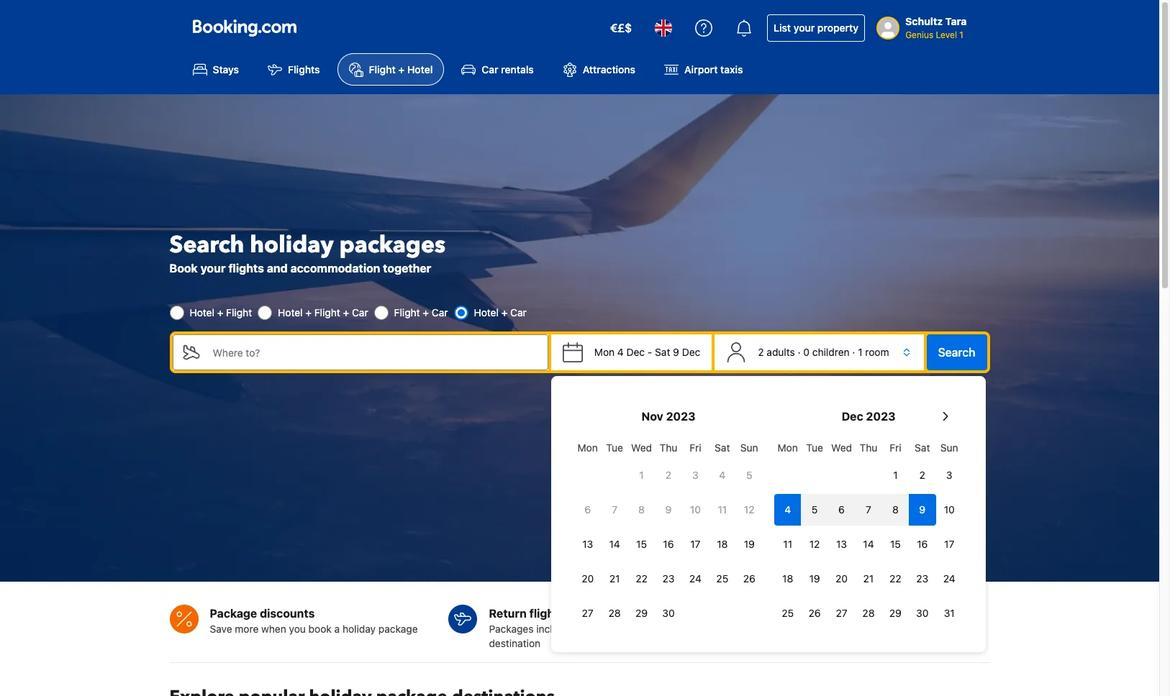 Task type: vqa. For each thing, say whether or not it's contained in the screenshot.
leftmost Search
yes



Task type: locate. For each thing, give the bounding box(es) containing it.
0 horizontal spatial 17
[[691, 539, 701, 551]]

0 horizontal spatial 12
[[744, 504, 755, 516]]

29 for 29 nov 2023 option
[[636, 608, 648, 620]]

27 for 27 checkbox
[[582, 608, 594, 620]]

28 Nov 2023 checkbox
[[601, 598, 628, 630]]

2 horizontal spatial your
[[794, 22, 815, 34]]

7 inside option
[[866, 504, 872, 516]]

7 Dec 2023 checkbox
[[855, 495, 882, 526]]

5 right '4 nov 2023' checkbox
[[747, 469, 753, 482]]

2 20 from the left
[[836, 573, 848, 585]]

1 horizontal spatial your
[[661, 623, 681, 636]]

4 for '4 nov 2023' checkbox
[[720, 469, 726, 482]]

1 horizontal spatial search
[[939, 346, 976, 359]]

13 right the 12 checkbox
[[837, 539, 847, 551]]

2 horizontal spatial dec
[[842, 410, 864, 423]]

0 vertical spatial 5
[[747, 469, 753, 482]]

2 2023 from the left
[[866, 410, 896, 423]]

1 23 from the left
[[663, 573, 675, 585]]

19 right 18 nov 2023 option at bottom
[[744, 539, 755, 551]]

2 3 from the left
[[947, 469, 953, 482]]

flights inside search holiday packages book your flights and accommodation together
[[228, 262, 264, 275]]

26 right 25 checkbox
[[809, 608, 821, 620]]

8 inside option
[[893, 504, 899, 516]]

fri for nov 2023
[[690, 442, 702, 454]]

12
[[744, 504, 755, 516], [810, 539, 820, 551]]

1 horizontal spatial 7
[[866, 504, 872, 516]]

0 horizontal spatial thu
[[660, 442, 678, 454]]

your
[[794, 22, 815, 34], [201, 262, 226, 275], [661, 623, 681, 636]]

26 inside "26 nov 2023" option
[[744, 573, 756, 585]]

11 left the 12 checkbox
[[784, 539, 793, 551]]

20
[[582, 573, 594, 585], [836, 573, 848, 585]]

2 17 from the left
[[945, 539, 955, 551]]

13
[[583, 539, 593, 551], [837, 539, 847, 551]]

0 horizontal spatial 15
[[637, 539, 647, 551]]

children
[[813, 346, 850, 359]]

1 29 from the left
[[636, 608, 648, 620]]

2 thu from the left
[[860, 442, 878, 454]]

nov
[[642, 410, 664, 423]]

20 inside checkbox
[[836, 573, 848, 585]]

1 horizontal spatial flights
[[530, 608, 565, 621]]

9 right 8 option
[[920, 504, 926, 516]]

17
[[691, 539, 701, 551], [945, 539, 955, 551]]

5 inside 'checkbox'
[[812, 504, 818, 516]]

18
[[717, 539, 728, 551], [783, 573, 794, 585]]

1 horizontal spatial sun
[[941, 442, 959, 454]]

1 horizontal spatial thu
[[860, 442, 878, 454]]

23 right 22 dec 2023 option at right bottom
[[917, 573, 929, 585]]

sat right "-"
[[655, 346, 671, 359]]

26 right 25 nov 2023 checkbox
[[744, 573, 756, 585]]

9 inside 9 dec 2023 "option"
[[920, 504, 926, 516]]

1 fri from the left
[[690, 442, 702, 454]]

0 horizontal spatial 16
[[663, 539, 674, 551]]

24 right 23 option
[[944, 573, 956, 585]]

+
[[398, 64, 405, 76], [217, 307, 223, 319], [306, 307, 312, 319], [343, 307, 349, 319], [423, 307, 429, 319], [502, 307, 508, 319]]

0 vertical spatial 11
[[718, 504, 727, 516]]

7 left 8 option
[[866, 504, 872, 516]]

15 left 16 'checkbox'
[[637, 539, 647, 551]]

1 horizontal spatial 10
[[944, 504, 955, 516]]

0 horizontal spatial 30
[[663, 608, 675, 620]]

sun
[[741, 442, 759, 454], [941, 442, 959, 454]]

10 inside option
[[944, 504, 955, 516]]

2 wed from the left
[[832, 442, 852, 454]]

1 horizontal spatial 5
[[812, 504, 818, 516]]

17 for the 17 nov 2023 option
[[691, 539, 701, 551]]

fri up '1 dec 2023' checkbox
[[890, 442, 902, 454]]

21
[[610, 573, 620, 585], [864, 573, 874, 585]]

18 Nov 2023 checkbox
[[709, 529, 736, 561]]

27 right '26 dec 2023' option
[[836, 608, 848, 620]]

schultz tara genius level 1
[[906, 15, 967, 40]]

11 Dec 2023 checkbox
[[775, 529, 802, 561]]

your right book
[[201, 262, 226, 275]]

0 horizontal spatial 9
[[666, 504, 672, 516]]

12 inside checkbox
[[810, 539, 820, 551]]

dec down children
[[842, 410, 864, 423]]

6 inside option
[[839, 504, 845, 516]]

flights up hotel + flight
[[228, 262, 264, 275]]

30 right 29 nov 2023 option
[[663, 608, 675, 620]]

27 left 28 option
[[582, 608, 594, 620]]

0 horizontal spatial 22
[[636, 573, 648, 585]]

car
[[482, 64, 499, 76], [352, 307, 368, 319], [432, 307, 448, 319], [511, 307, 527, 319]]

1 horizontal spatial wed
[[832, 442, 852, 454]]

thu for dec
[[860, 442, 878, 454]]

rentals
[[501, 64, 534, 76]]

7 inside checkbox
[[612, 504, 618, 516]]

12 Dec 2023 checkbox
[[802, 529, 829, 561]]

1 3 from the left
[[693, 469, 699, 482]]

flights up the include
[[530, 608, 565, 621]]

1 horizontal spatial tue
[[807, 442, 824, 454]]

25 Dec 2023 checkbox
[[775, 598, 802, 630]]

1 horizontal spatial 15
[[891, 539, 901, 551]]

12 right 11 nov 2023 checkbox
[[744, 504, 755, 516]]

3 right 2 dec 2023 option
[[947, 469, 953, 482]]

28 right costs
[[863, 608, 875, 620]]

18 for 18 nov 2023 option at bottom
[[717, 539, 728, 551]]

0 horizontal spatial ·
[[798, 346, 801, 359]]

20 for 20 nov 2023 "checkbox"
[[582, 573, 594, 585]]

6 for 6 dec 2023 option
[[839, 504, 845, 516]]

1 6 from the left
[[585, 504, 591, 516]]

24 left 25 nov 2023 checkbox
[[690, 573, 702, 585]]

15 right 14 checkbox on the right of the page
[[891, 539, 901, 551]]

1 sun from the left
[[741, 442, 759, 454]]

16 for 16 'checkbox'
[[663, 539, 674, 551]]

0 horizontal spatial 2
[[666, 469, 672, 482]]

mon
[[595, 346, 615, 359], [578, 442, 598, 454], [778, 442, 798, 454]]

11 inside checkbox
[[718, 504, 727, 516]]

1 8 from the left
[[639, 504, 645, 516]]

airport
[[685, 64, 718, 76]]

2 7 from the left
[[866, 504, 872, 516]]

hotel + flight + car
[[278, 307, 368, 319]]

2 14 from the left
[[863, 539, 874, 551]]

1 horizontal spatial 4
[[720, 469, 726, 482]]

2 8 from the left
[[893, 504, 899, 516]]

29 for "29" checkbox
[[890, 608, 902, 620]]

1 left 2 nov 2023 option
[[640, 469, 644, 482]]

1 grid from the left
[[575, 434, 763, 630]]

8 Nov 2023 checkbox
[[628, 495, 655, 526]]

19 left 20 checkbox
[[810, 573, 821, 585]]

2 fri from the left
[[890, 442, 902, 454]]

15 for 15 nov 2023 checkbox
[[637, 539, 647, 551]]

15 inside option
[[891, 539, 901, 551]]

2 horizontal spatial 4
[[785, 504, 791, 516]]

2 left adults
[[758, 346, 764, 359]]

13 left 14 checkbox in the right of the page
[[583, 539, 593, 551]]

2 15 from the left
[[891, 539, 901, 551]]

hotel + flight
[[190, 307, 252, 319]]

9
[[673, 346, 680, 359], [666, 504, 672, 516], [920, 504, 926, 516]]

2023 right nov
[[666, 410, 696, 423]]

24 inside checkbox
[[944, 573, 956, 585]]

2 inside 2 dec 2023 option
[[920, 469, 926, 482]]

18 inside checkbox
[[783, 573, 794, 585]]

1 horizontal spatial ·
[[853, 346, 856, 359]]

1 vertical spatial 18
[[783, 573, 794, 585]]

8 for 8 checkbox
[[639, 504, 645, 516]]

1 horizontal spatial 11
[[784, 539, 793, 551]]

1 vertical spatial 12
[[810, 539, 820, 551]]

+ for flight + hotel
[[398, 64, 405, 76]]

2 vertical spatial 4
[[785, 504, 791, 516]]

2 right '1 dec 2023' checkbox
[[920, 469, 926, 482]]

5
[[747, 469, 753, 482], [812, 504, 818, 516]]

26 inside '26 dec 2023' option
[[809, 608, 821, 620]]

30 right "29" checkbox
[[917, 608, 929, 620]]

1 down tara
[[960, 30, 964, 40]]

0 vertical spatial 19
[[744, 539, 755, 551]]

1 17 from the left
[[691, 539, 701, 551]]

1 thu from the left
[[660, 442, 678, 454]]

18 inside option
[[717, 539, 728, 551]]

20 inside "checkbox"
[[582, 573, 594, 585]]

1 horizontal spatial 17
[[945, 539, 955, 551]]

2 24 from the left
[[944, 573, 956, 585]]

2 sun from the left
[[941, 442, 959, 454]]

16 right 15 dec 2023 option
[[917, 539, 928, 551]]

hotel for hotel + car
[[474, 307, 499, 319]]

1 horizontal spatial 8
[[893, 504, 899, 516]]

3 for 3 nov 2023 'option'
[[693, 469, 699, 482]]

6 Nov 2023 checkbox
[[575, 495, 601, 526]]

19
[[744, 539, 755, 551], [810, 573, 821, 585]]

3 inside option
[[947, 469, 953, 482]]

0 horizontal spatial 18
[[717, 539, 728, 551]]

20 right 19 checkbox on the right of the page
[[836, 573, 848, 585]]

1 wed from the left
[[631, 442, 652, 454]]

10 for 10 option
[[944, 504, 955, 516]]

6 left 7 checkbox
[[585, 504, 591, 516]]

11
[[718, 504, 727, 516], [784, 539, 793, 551]]

7 left 8 checkbox
[[612, 504, 618, 516]]

room
[[866, 346, 890, 359]]

attractions link
[[551, 53, 647, 86]]

5 right 4 checkbox
[[812, 504, 818, 516]]

18 left 19 checkbox on the right of the page
[[783, 573, 794, 585]]

1 27 from the left
[[582, 608, 594, 620]]

dec
[[627, 346, 645, 359], [682, 346, 701, 359], [842, 410, 864, 423]]

0 vertical spatial 26
[[744, 573, 756, 585]]

0 horizontal spatial 5
[[747, 469, 753, 482]]

2 22 from the left
[[890, 573, 902, 585]]

your inside return flights included packages include flights to and from your destination
[[661, 623, 681, 636]]

21 inside checkbox
[[610, 573, 620, 585]]

28 up to
[[609, 608, 621, 620]]

16 inside 16 dec 2023 checkbox
[[917, 539, 928, 551]]

flights down included
[[573, 623, 602, 636]]

and left accommodation
[[267, 262, 288, 275]]

included
[[568, 608, 616, 621]]

3
[[693, 469, 699, 482], [947, 469, 953, 482]]

0 vertical spatial 12
[[744, 504, 755, 516]]

1 vertical spatial and
[[616, 623, 634, 636]]

24 for 24 dec 2023 checkbox
[[944, 573, 956, 585]]

2 23 from the left
[[917, 573, 929, 585]]

0 horizontal spatial 2023
[[666, 410, 696, 423]]

16 right 15 nov 2023 checkbox
[[663, 539, 674, 551]]

15 Dec 2023 checkbox
[[882, 529, 909, 561]]

24
[[690, 573, 702, 585], [944, 573, 956, 585]]

mon for dec
[[778, 442, 798, 454]]

0 horizontal spatial sun
[[741, 442, 759, 454]]

package discounts save more when you book a holiday package
[[210, 608, 418, 636]]

12 right 11 dec 2023 option on the bottom right of the page
[[810, 539, 820, 551]]

22 left 23 option
[[890, 573, 902, 585]]

1 horizontal spatial 26
[[809, 608, 821, 620]]

1 horizontal spatial 16
[[917, 539, 928, 551]]

28 for 28 dec 2023 checkbox
[[863, 608, 875, 620]]

thu up 2 nov 2023 option
[[660, 442, 678, 454]]

4
[[618, 346, 624, 359], [720, 469, 726, 482], [785, 504, 791, 516]]

your right list
[[794, 22, 815, 34]]

5 Dec 2023 checkbox
[[802, 495, 829, 526]]

8 left 9 option
[[639, 504, 645, 516]]

2 vertical spatial flights
[[573, 623, 602, 636]]

hotel for hotel + flight + car
[[278, 307, 303, 319]]

stays
[[213, 64, 239, 76]]

8
[[639, 504, 645, 516], [893, 504, 899, 516]]

1 vertical spatial holiday
[[343, 623, 376, 636]]

2 right 1 checkbox
[[666, 469, 672, 482]]

mon left "-"
[[595, 346, 615, 359]]

0 horizontal spatial grid
[[575, 434, 763, 630]]

1 20 from the left
[[582, 573, 594, 585]]

2023 up '1 dec 2023' checkbox
[[866, 410, 896, 423]]

1 horizontal spatial 19
[[810, 573, 821, 585]]

0 horizontal spatial 6
[[585, 504, 591, 516]]

8 inside checkbox
[[639, 504, 645, 516]]

0 vertical spatial and
[[267, 262, 288, 275]]

2 13 from the left
[[837, 539, 847, 551]]

wed up 1 checkbox
[[631, 442, 652, 454]]

holiday up accommodation
[[250, 230, 334, 261]]

mon for nov
[[578, 442, 598, 454]]

sat up 2 dec 2023 option
[[915, 442, 930, 454]]

packages
[[489, 623, 534, 636]]

1 13 from the left
[[583, 539, 593, 551]]

2 21 from the left
[[864, 573, 874, 585]]

14 right 13 'checkbox'
[[609, 539, 620, 551]]

1 2023 from the left
[[666, 410, 696, 423]]

2 27 from the left
[[836, 608, 848, 620]]

0 horizontal spatial 20
[[582, 573, 594, 585]]

5 inside checkbox
[[747, 469, 753, 482]]

1 24 from the left
[[690, 573, 702, 585]]

1 15 from the left
[[637, 539, 647, 551]]

1 horizontal spatial 30
[[917, 608, 929, 620]]

1 horizontal spatial 18
[[783, 573, 794, 585]]

2 6 from the left
[[839, 504, 845, 516]]

0 horizontal spatial 7
[[612, 504, 618, 516]]

· right children
[[853, 346, 856, 359]]

0 vertical spatial flights
[[228, 262, 264, 275]]

1 horizontal spatial holiday
[[343, 623, 376, 636]]

2023
[[666, 410, 696, 423], [866, 410, 896, 423]]

car rentals
[[482, 64, 534, 76]]

22 right 21 nov 2023 checkbox
[[636, 573, 648, 585]]

0 horizontal spatial flights
[[228, 262, 264, 275]]

5 cell
[[802, 492, 829, 526]]

2 tue from the left
[[807, 442, 824, 454]]

2 28 from the left
[[863, 608, 875, 620]]

0
[[804, 346, 810, 359]]

dec left "-"
[[627, 346, 645, 359]]

no hidden costs
[[769, 608, 858, 621]]

16 inside 16 'checkbox'
[[663, 539, 674, 551]]

21 for 21 dec 2023 option
[[864, 573, 874, 585]]

1 horizontal spatial and
[[616, 623, 634, 636]]

14 for 14 checkbox in the right of the page
[[609, 539, 620, 551]]

22 inside 22 checkbox
[[636, 573, 648, 585]]

21 right 20 checkbox
[[864, 573, 874, 585]]

18 right the 17 nov 2023 option
[[717, 539, 728, 551]]

1 horizontal spatial 20
[[836, 573, 848, 585]]

0 horizontal spatial 14
[[609, 539, 620, 551]]

mon up 4 cell
[[778, 442, 798, 454]]

destination
[[489, 638, 541, 650]]

holiday right a
[[343, 623, 376, 636]]

1 · from the left
[[798, 346, 801, 359]]

10 right 9 dec 2023 "option"
[[944, 504, 955, 516]]

1 30 from the left
[[663, 608, 675, 620]]

29 up from
[[636, 608, 648, 620]]

20 left 21 nov 2023 checkbox
[[582, 573, 594, 585]]

1 vertical spatial 26
[[809, 608, 821, 620]]

tue up 5 cell at the right bottom of page
[[807, 442, 824, 454]]

2 grid from the left
[[775, 434, 963, 630]]

tue up 7 checkbox
[[606, 442, 623, 454]]

29 right 28 dec 2023 checkbox
[[890, 608, 902, 620]]

1 28 from the left
[[609, 608, 621, 620]]

29 inside checkbox
[[890, 608, 902, 620]]

24 inside 'option'
[[690, 573, 702, 585]]

2 16 from the left
[[917, 539, 928, 551]]

0 horizontal spatial 25
[[717, 573, 729, 585]]

29 inside option
[[636, 608, 648, 620]]

grid
[[575, 434, 763, 630], [775, 434, 963, 630]]

hotel + car
[[474, 307, 527, 319]]

and inside search holiday packages book your flights and accommodation together
[[267, 262, 288, 275]]

9 inside 9 option
[[666, 504, 672, 516]]

level
[[936, 30, 958, 40]]

flight
[[369, 64, 396, 76], [226, 307, 252, 319], [314, 307, 340, 319], [394, 307, 420, 319]]

30 Nov 2023 checkbox
[[655, 598, 682, 630]]

23 right 22 checkbox
[[663, 573, 675, 585]]

list your property link
[[768, 14, 865, 42]]

4 inside '4 nov 2023' checkbox
[[720, 469, 726, 482]]

21 right 20 nov 2023 "checkbox"
[[610, 573, 620, 585]]

mon up 6 nov 2023 checkbox
[[578, 442, 598, 454]]

6 inside checkbox
[[585, 504, 591, 516]]

thu down dec 2023
[[860, 442, 878, 454]]

23 inside checkbox
[[663, 573, 675, 585]]

23 Nov 2023 checkbox
[[655, 564, 682, 595]]

25 Nov 2023 checkbox
[[709, 564, 736, 595]]

-
[[648, 346, 653, 359]]

4 for 4 checkbox
[[785, 504, 791, 516]]

10 Nov 2023 checkbox
[[682, 495, 709, 526]]

25 left '26 dec 2023' option
[[782, 608, 794, 620]]

27 inside checkbox
[[582, 608, 594, 620]]

27
[[582, 608, 594, 620], [836, 608, 848, 620]]

11 inside option
[[784, 539, 793, 551]]

26
[[744, 573, 756, 585], [809, 608, 821, 620]]

flight + hotel
[[369, 64, 433, 76]]

10 inside "option"
[[690, 504, 701, 516]]

1 horizontal spatial 24
[[944, 573, 956, 585]]

8 right the '7 dec 2023' option
[[893, 504, 899, 516]]

0 horizontal spatial 3
[[693, 469, 699, 482]]

1 horizontal spatial sat
[[715, 442, 730, 454]]

property
[[818, 22, 859, 34]]

0 vertical spatial holiday
[[250, 230, 334, 261]]

9 right 8 checkbox
[[666, 504, 672, 516]]

13 inside 'checkbox'
[[583, 539, 593, 551]]

1 horizontal spatial 28
[[863, 608, 875, 620]]

mon 4 dec - sat 9 dec
[[595, 346, 701, 359]]

19 inside 19 checkbox
[[810, 573, 821, 585]]

30 inside option
[[663, 608, 675, 620]]

14 Dec 2023 checkbox
[[855, 529, 882, 561]]

19 inside 19 nov 2023 option
[[744, 539, 755, 551]]

1 horizontal spatial 12
[[810, 539, 820, 551]]

11 right the 10 nov 2023 "option"
[[718, 504, 727, 516]]

2 horizontal spatial sat
[[915, 442, 930, 454]]

wed for nov 2023
[[631, 442, 652, 454]]

2 29 from the left
[[890, 608, 902, 620]]

1 vertical spatial your
[[201, 262, 226, 275]]

17 right 16 dec 2023 checkbox in the right bottom of the page
[[945, 539, 955, 551]]

stays link
[[181, 53, 251, 86]]

14
[[609, 539, 620, 551], [863, 539, 874, 551]]

1 21 from the left
[[610, 573, 620, 585]]

26 for "26 nov 2023" option
[[744, 573, 756, 585]]

4 left "-"
[[618, 346, 624, 359]]

1 horizontal spatial 14
[[863, 539, 874, 551]]

10 left 11 nov 2023 checkbox
[[690, 504, 701, 516]]

1 horizontal spatial 25
[[782, 608, 794, 620]]

18 Dec 2023 checkbox
[[775, 564, 802, 595]]

grid for nov
[[575, 434, 763, 630]]

search inside search holiday packages book your flights and accommodation together
[[170, 230, 244, 261]]

1 vertical spatial 4
[[720, 469, 726, 482]]

22 for 22 checkbox
[[636, 573, 648, 585]]

2 Dec 2023 checkbox
[[909, 460, 936, 492]]

25 for 25 checkbox
[[782, 608, 794, 620]]

0 horizontal spatial 10
[[690, 504, 701, 516]]

27 for 27 option
[[836, 608, 848, 620]]

sat for dec
[[915, 442, 930, 454]]

2 10 from the left
[[944, 504, 955, 516]]

12 inside 12 checkbox
[[744, 504, 755, 516]]

3 right 2 nov 2023 option
[[693, 469, 699, 482]]

1 22 from the left
[[636, 573, 648, 585]]

sun up 5 checkbox
[[741, 442, 759, 454]]

1 horizontal spatial 29
[[890, 608, 902, 620]]

13 for 13 'checkbox'
[[583, 539, 593, 551]]

1 tue from the left
[[606, 442, 623, 454]]

0 horizontal spatial wed
[[631, 442, 652, 454]]

25 right 24 nov 2023 'option'
[[717, 573, 729, 585]]

1 vertical spatial flights
[[530, 608, 565, 621]]

17 left 18 nov 2023 option at bottom
[[691, 539, 701, 551]]

2 horizontal spatial 2
[[920, 469, 926, 482]]

7 cell
[[855, 492, 882, 526]]

17 for 17 option
[[945, 539, 955, 551]]

1 16 from the left
[[663, 539, 674, 551]]

1 left 2 dec 2023 option
[[894, 469, 898, 482]]

3 inside 'option'
[[693, 469, 699, 482]]

28 for 28 option
[[609, 608, 621, 620]]

23 for 23 nov 2023 checkbox
[[663, 573, 675, 585]]

22
[[636, 573, 648, 585], [890, 573, 902, 585]]

0 horizontal spatial holiday
[[250, 230, 334, 261]]

14 right 13 dec 2023 option
[[863, 539, 874, 551]]

1 vertical spatial 19
[[810, 573, 821, 585]]

0 horizontal spatial 28
[[609, 608, 621, 620]]

and right to
[[616, 623, 634, 636]]

sun up 3 option
[[941, 442, 959, 454]]

your right from
[[661, 623, 681, 636]]

sat up '4 nov 2023' checkbox
[[715, 442, 730, 454]]

2023 for nov 2023
[[666, 410, 696, 423]]

0 vertical spatial 18
[[717, 539, 728, 551]]

0 horizontal spatial 8
[[639, 504, 645, 516]]

1 10 from the left
[[690, 504, 701, 516]]

6
[[585, 504, 591, 516], [839, 504, 845, 516]]

30
[[663, 608, 675, 620], [917, 608, 929, 620]]

4 right 3 nov 2023 'option'
[[720, 469, 726, 482]]

search
[[170, 230, 244, 261], [939, 346, 976, 359]]

sat for nov
[[715, 442, 730, 454]]

28 inside checkbox
[[863, 608, 875, 620]]

+ for flight + car
[[423, 307, 429, 319]]

1 7 from the left
[[612, 504, 618, 516]]

package
[[379, 623, 418, 636]]

wed down dec 2023
[[832, 442, 852, 454]]

5 for 5 checkbox
[[747, 469, 753, 482]]

0 horizontal spatial 29
[[636, 608, 648, 620]]

22 Dec 2023 checkbox
[[882, 564, 909, 595]]

15 inside checkbox
[[637, 539, 647, 551]]

flights
[[288, 64, 320, 76]]

1 horizontal spatial 3
[[947, 469, 953, 482]]

2 horizontal spatial flights
[[573, 623, 602, 636]]

discounts
[[260, 608, 315, 621]]

· left 0
[[798, 346, 801, 359]]

0 horizontal spatial 23
[[663, 573, 675, 585]]

23 inside option
[[917, 573, 929, 585]]

6 right 5 dec 2023 'checkbox'
[[839, 504, 845, 516]]

25
[[717, 573, 729, 585], [782, 608, 794, 620]]

16
[[663, 539, 674, 551], [917, 539, 928, 551]]

search for search
[[939, 346, 976, 359]]

3 for 3 option
[[947, 469, 953, 482]]

2023 for dec 2023
[[866, 410, 896, 423]]

1 horizontal spatial 9
[[673, 346, 680, 359]]

search button
[[927, 335, 987, 371]]

1 vertical spatial 11
[[784, 539, 793, 551]]

flights
[[228, 262, 264, 275], [530, 608, 565, 621], [573, 623, 602, 636]]

costs
[[828, 608, 858, 621]]

4 left 5 dec 2023 'checkbox'
[[785, 504, 791, 516]]

28 inside option
[[609, 608, 621, 620]]

and
[[267, 262, 288, 275], [616, 623, 634, 636]]

29
[[636, 608, 648, 620], [890, 608, 902, 620]]

10
[[690, 504, 701, 516], [944, 504, 955, 516]]

fri up 3 nov 2023 'option'
[[690, 442, 702, 454]]

fri
[[690, 442, 702, 454], [890, 442, 902, 454]]

4 inside 4 checkbox
[[785, 504, 791, 516]]

0 horizontal spatial 13
[[583, 539, 593, 551]]

27 inside option
[[836, 608, 848, 620]]

0 horizontal spatial tue
[[606, 442, 623, 454]]

9 right "-"
[[673, 346, 680, 359]]

wed for dec 2023
[[832, 442, 852, 454]]

grid for dec
[[775, 434, 963, 630]]

1 vertical spatial 25
[[782, 608, 794, 620]]

0 horizontal spatial 26
[[744, 573, 756, 585]]

2 inside 2 nov 2023 option
[[666, 469, 672, 482]]

€£$ button
[[602, 11, 641, 45]]

airport taxis
[[685, 64, 743, 76]]

30 inside checkbox
[[917, 608, 929, 620]]

13 inside option
[[837, 539, 847, 551]]

16 Dec 2023 checkbox
[[909, 529, 936, 561]]

22 inside 22 dec 2023 option
[[890, 573, 902, 585]]

1 left the room
[[858, 346, 863, 359]]

8 cell
[[882, 492, 909, 526]]

list
[[774, 22, 791, 34]]

booking.com online hotel reservations image
[[193, 19, 296, 37]]

save
[[210, 623, 232, 636]]

21 inside option
[[864, 573, 874, 585]]

2 30 from the left
[[917, 608, 929, 620]]

hotel for hotel + flight
[[190, 307, 214, 319]]

16 for 16 dec 2023 checkbox in the right bottom of the page
[[917, 539, 928, 551]]

11 Nov 2023 checkbox
[[709, 495, 736, 526]]

2 vertical spatial your
[[661, 623, 681, 636]]

tue
[[606, 442, 623, 454], [807, 442, 824, 454]]

fri for dec 2023
[[890, 442, 902, 454]]

0 horizontal spatial fri
[[690, 442, 702, 454]]

search inside search button
[[939, 346, 976, 359]]

0 horizontal spatial sat
[[655, 346, 671, 359]]

dec right "-"
[[682, 346, 701, 359]]

·
[[798, 346, 801, 359], [853, 346, 856, 359]]

15
[[637, 539, 647, 551], [891, 539, 901, 551]]

1 vertical spatial search
[[939, 346, 976, 359]]

23
[[663, 573, 675, 585], [917, 573, 929, 585]]

1 14 from the left
[[609, 539, 620, 551]]



Task type: describe. For each thing, give the bounding box(es) containing it.
accommodation
[[291, 262, 380, 275]]

more
[[235, 623, 259, 636]]

return flights included packages include flights to and from your destination
[[489, 608, 681, 650]]

flights link
[[256, 53, 332, 86]]

1 Nov 2023 checkbox
[[628, 460, 655, 492]]

tue for nov
[[606, 442, 623, 454]]

2 for 2 nov 2023 option
[[666, 469, 672, 482]]

to
[[604, 623, 614, 636]]

schultz
[[906, 15, 943, 27]]

4 Nov 2023 checkbox
[[709, 460, 736, 492]]

27 Dec 2023 checkbox
[[829, 598, 855, 630]]

9 cell
[[909, 492, 936, 526]]

29 Dec 2023 checkbox
[[882, 598, 909, 630]]

21 Dec 2023 checkbox
[[855, 564, 882, 595]]

30 Dec 2023 checkbox
[[909, 598, 936, 630]]

you
[[289, 623, 306, 636]]

14 Nov 2023 checkbox
[[601, 529, 628, 561]]

24 Dec 2023 checkbox
[[936, 564, 963, 595]]

5 Nov 2023 checkbox
[[736, 460, 763, 492]]

3 Nov 2023 checkbox
[[682, 460, 709, 492]]

9 Dec 2023 checkbox
[[909, 495, 936, 526]]

27 Nov 2023 checkbox
[[575, 598, 601, 630]]

10 Dec 2023 checkbox
[[936, 495, 963, 526]]

1 horizontal spatial dec
[[682, 346, 701, 359]]

sun for nov 2023
[[741, 442, 759, 454]]

holiday inside package discounts save more when you book a holiday package
[[343, 623, 376, 636]]

a
[[334, 623, 340, 636]]

29 Nov 2023 checkbox
[[628, 598, 655, 630]]

12 for the 12 checkbox
[[810, 539, 820, 551]]

search for search holiday packages book your flights and accommodation together
[[170, 230, 244, 261]]

26 Dec 2023 checkbox
[[802, 598, 829, 630]]

+ for hotel + car
[[502, 307, 508, 319]]

include
[[537, 623, 570, 636]]

13 Nov 2023 checkbox
[[575, 529, 601, 561]]

14 for 14 checkbox on the right of the page
[[863, 539, 874, 551]]

25 for 25 nov 2023 checkbox
[[717, 573, 729, 585]]

tara
[[946, 15, 967, 27]]

holiday inside search holiday packages book your flights and accommodation together
[[250, 230, 334, 261]]

1 Dec 2023 checkbox
[[882, 460, 909, 492]]

book
[[309, 623, 332, 636]]

8 for 8 option
[[893, 504, 899, 516]]

8 Dec 2023 checkbox
[[882, 495, 909, 526]]

nov 2023
[[642, 410, 696, 423]]

17 Nov 2023 checkbox
[[682, 529, 709, 561]]

30 for 30 checkbox
[[917, 608, 929, 620]]

10 for the 10 nov 2023 "option"
[[690, 504, 701, 516]]

genius
[[906, 30, 934, 40]]

20 Nov 2023 checkbox
[[575, 564, 601, 595]]

taxis
[[721, 64, 743, 76]]

15 Nov 2023 checkbox
[[628, 529, 655, 561]]

+ for hotel + flight + car
[[306, 307, 312, 319]]

28 Dec 2023 checkbox
[[855, 598, 882, 630]]

0 vertical spatial your
[[794, 22, 815, 34]]

1 inside schultz tara genius level 1
[[960, 30, 964, 40]]

7 Nov 2023 checkbox
[[601, 495, 628, 526]]

4 cell
[[775, 492, 802, 526]]

30 for 30 nov 2023 option
[[663, 608, 675, 620]]

list your property
[[774, 22, 859, 34]]

19 for 19 nov 2023 option
[[744, 539, 755, 551]]

together
[[383, 262, 432, 275]]

thu for nov
[[660, 442, 678, 454]]

2 adults · 0 children · 1 room
[[758, 346, 890, 359]]

no
[[769, 608, 784, 621]]

21 Nov 2023 checkbox
[[601, 564, 628, 595]]

€£$
[[610, 22, 632, 35]]

dec 2023
[[842, 410, 896, 423]]

19 for 19 checkbox on the right of the page
[[810, 573, 821, 585]]

search holiday packages book your flights and accommodation together
[[170, 230, 446, 275]]

20 Dec 2023 checkbox
[[829, 564, 855, 595]]

5 for 5 dec 2023 'checkbox'
[[812, 504, 818, 516]]

22 Nov 2023 checkbox
[[628, 564, 655, 595]]

0 vertical spatial 4
[[618, 346, 624, 359]]

23 for 23 option
[[917, 573, 929, 585]]

0 horizontal spatial dec
[[627, 346, 645, 359]]

11 for 11 nov 2023 checkbox
[[718, 504, 727, 516]]

hidden
[[787, 608, 825, 621]]

7 for 7 checkbox
[[612, 504, 618, 516]]

4 Dec 2023 checkbox
[[775, 495, 802, 526]]

2 · from the left
[[853, 346, 856, 359]]

9 for 9 option
[[666, 504, 672, 516]]

13 for 13 dec 2023 option
[[837, 539, 847, 551]]

flight + hotel link
[[337, 53, 444, 86]]

6 for 6 nov 2023 checkbox
[[585, 504, 591, 516]]

12 Nov 2023 checkbox
[[736, 495, 763, 526]]

your inside search holiday packages book your flights and accommodation together
[[201, 262, 226, 275]]

flights for holiday
[[228, 262, 264, 275]]

20 for 20 checkbox
[[836, 573, 848, 585]]

13 Dec 2023 checkbox
[[829, 529, 855, 561]]

book
[[170, 262, 198, 275]]

airport taxis link
[[653, 53, 755, 86]]

11 for 11 dec 2023 option on the bottom right of the page
[[784, 539, 793, 551]]

car inside car rentals link
[[482, 64, 499, 76]]

tue for dec
[[807, 442, 824, 454]]

adults
[[767, 346, 795, 359]]

when
[[261, 623, 286, 636]]

Where to? field
[[201, 335, 549, 371]]

from
[[637, 623, 658, 636]]

26 Nov 2023 checkbox
[[736, 564, 763, 595]]

23 Dec 2023 checkbox
[[909, 564, 936, 595]]

attractions
[[583, 64, 636, 76]]

18 for 18 checkbox
[[783, 573, 794, 585]]

17 Dec 2023 checkbox
[[936, 529, 963, 561]]

24 for 24 nov 2023 'option'
[[690, 573, 702, 585]]

9 for 9 dec 2023 "option"
[[920, 504, 926, 516]]

3 Dec 2023 checkbox
[[936, 460, 963, 492]]

24 Nov 2023 checkbox
[[682, 564, 709, 595]]

19 Dec 2023 checkbox
[[802, 564, 829, 595]]

9 Nov 2023 checkbox
[[655, 495, 682, 526]]

31
[[944, 608, 955, 620]]

packages
[[340, 230, 446, 261]]

19 Nov 2023 checkbox
[[736, 529, 763, 561]]

flights for flights
[[573, 623, 602, 636]]

15 for 15 dec 2023 option
[[891, 539, 901, 551]]

6 Dec 2023 checkbox
[[829, 495, 855, 526]]

26 for '26 dec 2023' option
[[809, 608, 821, 620]]

flight + car
[[394, 307, 448, 319]]

return
[[489, 608, 527, 621]]

2 for 2 dec 2023 option
[[920, 469, 926, 482]]

6 cell
[[829, 492, 855, 526]]

car rentals link
[[450, 53, 546, 86]]

7 for the '7 dec 2023' option
[[866, 504, 872, 516]]

sun for dec 2023
[[941, 442, 959, 454]]

and inside return flights included packages include flights to and from your destination
[[616, 623, 634, 636]]

31 Dec 2023 checkbox
[[936, 598, 963, 630]]

1 horizontal spatial 2
[[758, 346, 764, 359]]

+ for hotel + flight
[[217, 307, 223, 319]]

12 for 12 checkbox
[[744, 504, 755, 516]]

16 Nov 2023 checkbox
[[655, 529, 682, 561]]

2 Nov 2023 checkbox
[[655, 460, 682, 492]]

package
[[210, 608, 257, 621]]

22 for 22 dec 2023 option at right bottom
[[890, 573, 902, 585]]

21 for 21 nov 2023 checkbox
[[610, 573, 620, 585]]



